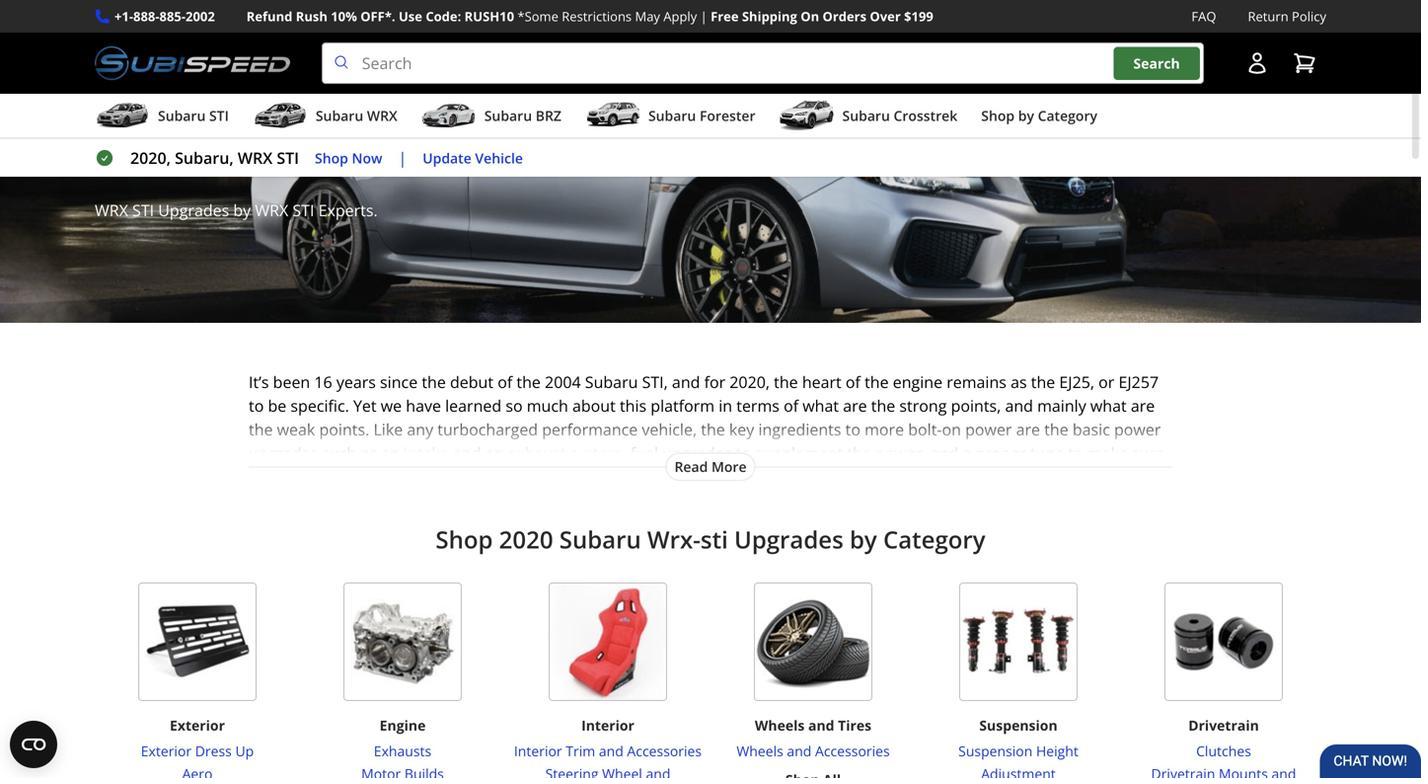 Task type: describe. For each thing, give the bounding box(es) containing it.
turbocharged
[[438, 419, 538, 440]]

ej257
[[1119, 371, 1159, 393]]

refund
[[247, 7, 293, 25]]

subaru forester button
[[586, 98, 756, 137]]

shop by category
[[982, 106, 1098, 125]]

yet
[[353, 395, 377, 416]]

the down in
[[701, 419, 726, 440]]

open widget image
[[10, 721, 57, 768]]

it's been 16 years since the debut of the 2004 subaru sti, and for 2020, the heart of the engine remains as the ej25, or ej257 to be specific. yet we have learned so much about this platform in terms of what are the strong points, and mainly what are the weak points. like any turbocharged performance vehicle, the key ingredients to more bolt-on power are the basic power upgrades such as an
[[249, 371, 1162, 464]]

range.
[[825, 466, 872, 487]]

sti left the experts.
[[293, 200, 314, 221]]

more
[[712, 457, 747, 476]]

exhausts
[[374, 742, 432, 760]]

wheels and tires image image
[[754, 583, 873, 701]]

search input field
[[322, 43, 1205, 84]]

update
[[423, 148, 472, 167]]

subaru brz
[[485, 106, 562, 125]]

subaru wrx
[[316, 106, 398, 125]]

1 vertical spatial |
[[398, 147, 407, 168]]

888-
[[133, 7, 160, 25]]

upgrades inside , fuel upgrades to supplement the power, and a proper tune to make sure everything is leveled out so that your ecu is happy throughout the entire rpm range.
[[663, 443, 732, 464]]

the left heart
[[774, 371, 799, 393]]

1 vertical spatial wheels
[[737, 742, 784, 760]]

subaru left forester on the top of page
[[649, 106, 696, 125]]

sti inside 2020 subaru wrx sti mods, upgrades & accessories
[[377, 93, 423, 136]]

1 vertical spatial 2020
[[499, 523, 554, 556]]

suspension height adjustment link
[[924, 740, 1114, 778]]

10%
[[331, 7, 357, 25]]

sti,
[[642, 371, 668, 393]]

shipping
[[742, 7, 798, 25]]

update vehicle button
[[423, 147, 523, 169]]

1 horizontal spatial by
[[850, 523, 878, 556]]

885-
[[160, 7, 186, 25]]

drivetrain image image
[[1165, 583, 1284, 701]]

suspension image image
[[960, 583, 1078, 701]]

mods,
[[431, 93, 525, 136]]

subaru wrx button
[[253, 98, 398, 137]]

specific.
[[291, 395, 349, 416]]

years
[[337, 371, 376, 393]]

been
[[273, 371, 310, 393]]

+1-888-885-2002
[[115, 7, 215, 25]]

in
[[719, 395, 733, 416]]

code:
[[426, 7, 461, 25]]

interior trim and accessories
[[514, 742, 702, 760]]

heart
[[803, 371, 842, 393]]

exhaust
[[508, 443, 566, 464]]

upgrades inside it's been 16 years since the debut of the 2004 subaru sti, and for 2020, the heart of the engine remains as the ej25, or ej257 to be specific. yet we have learned so much about this platform in terms of what are the strong points, and mainly what are the weak points. like any turbocharged performance vehicle, the key ingredients to more bolt-on power are the basic power upgrades such as an
[[249, 443, 318, 464]]

the down mainly
[[1045, 419, 1069, 440]]

the up range.
[[848, 443, 872, 464]]

faq
[[1192, 7, 1217, 25]]

subaru left brz
[[485, 106, 532, 125]]

use
[[399, 7, 423, 25]]

1 vertical spatial suspension
[[959, 742, 1033, 760]]

on
[[943, 419, 962, 440]]

2020, inside it's been 16 years since the debut of the 2004 subaru sti, and for 2020, the heart of the engine remains as the ej25, or ej257 to be specific. yet we have learned so much about this platform in terms of what are the strong points, and mainly what are the weak points. like any turbocharged performance vehicle, the key ingredients to more bolt-on power are the basic power upgrades such as an
[[730, 371, 770, 393]]

1 vertical spatial category
[[884, 523, 986, 556]]

mainly
[[1038, 395, 1087, 416]]

wheels and tires wheels and accessories
[[737, 716, 890, 760]]

entire
[[740, 466, 784, 487]]

search button
[[1114, 47, 1201, 80]]

wrx down 'a subaru sti thumbnail image'
[[95, 200, 128, 221]]

shop for shop 2020 subaru wrx-sti upgrades by category
[[436, 523, 493, 556]]

2002
[[186, 7, 215, 25]]

2 power from the left
[[1115, 419, 1162, 440]]

points,
[[951, 395, 1002, 416]]

subaru sti
[[158, 106, 229, 125]]

2020, subaru, wrx sti
[[130, 147, 299, 168]]

suspension suspension height adjustment
[[959, 716, 1079, 778]]

restrictions
[[562, 7, 632, 25]]

basic
[[1073, 419, 1111, 440]]

throughout
[[624, 466, 708, 487]]

engine
[[380, 716, 426, 735]]

1 vertical spatial upgrades
[[158, 200, 229, 221]]

and inside , fuel upgrades to supplement the power, and a proper tune to make sure everything is leveled out so that your ecu is happy throughout the entire rpm range.
[[931, 443, 959, 464]]

clutches link
[[1130, 740, 1319, 763]]

a subaru wrx thumbnail image image
[[253, 101, 308, 130]]

exterior image image
[[138, 583, 257, 701]]

1 vertical spatial as
[[361, 443, 377, 464]]

subaru inside it's been 16 years since the debut of the 2004 subaru sti, and for 2020, the heart of the engine remains as the ej25, or ej257 to be specific. yet we have learned so much about this platform in terms of what are the strong points, and mainly what are the weak points. like any turbocharged performance vehicle, the key ingredients to more bolt-on power are the basic power upgrades such as an
[[585, 371, 638, 393]]

tune
[[1031, 443, 1065, 464]]

it's
[[249, 371, 269, 393]]

subaru inside 2020 subaru wrx sti mods, upgrades & accessories
[[175, 93, 288, 136]]

sure
[[1133, 443, 1165, 464]]

supplement
[[755, 443, 844, 464]]

accessories inside wheels and tires wheels and accessories
[[816, 742, 890, 760]]

upgrades for 2020
[[95, 132, 244, 175]]

experts.
[[319, 200, 378, 221]]

read
[[675, 457, 708, 476]]

dress
[[195, 742, 232, 760]]

sti inside subaru sti dropdown button
[[209, 106, 229, 125]]

now
[[352, 148, 383, 167]]

0 horizontal spatial of
[[498, 371, 513, 393]]

wrx inside dropdown button
[[367, 106, 398, 125]]

a subaru crosstrek thumbnail image image
[[780, 101, 835, 130]]

return
[[1249, 7, 1289, 25]]

off*.
[[361, 7, 396, 25]]

2 an from the left
[[485, 443, 504, 464]]

your
[[486, 466, 520, 487]]

a subaru sti thumbnail image image
[[95, 101, 150, 130]]

to left be
[[249, 395, 264, 416]]

the up the much
[[517, 371, 541, 393]]

orders
[[823, 7, 867, 25]]

a subaru forester thumbnail image image
[[586, 101, 641, 130]]

1 horizontal spatial |
[[701, 7, 708, 25]]

the up mainly
[[1032, 371, 1056, 393]]

subispeed logo image
[[95, 43, 290, 84]]

+1-888-885-2002 link
[[115, 6, 215, 27]]

subaru crosstrek button
[[780, 98, 958, 137]]

the left engine in the right of the page
[[865, 371, 889, 393]]

leveled
[[346, 466, 398, 487]]

exterior dress up
[[141, 742, 254, 760]]

2020 inside 2020 subaru wrx sti mods, upgrades & accessories
[[95, 93, 167, 136]]

wrx-
[[648, 523, 701, 556]]

intake
[[404, 443, 449, 464]]

shop now link
[[315, 147, 383, 169]]

subaru crosstrek
[[843, 106, 958, 125]]

0 vertical spatial wheels
[[755, 716, 805, 735]]

adjustment
[[982, 764, 1056, 778]]

2 what from the left
[[1091, 395, 1127, 416]]

or
[[1099, 371, 1115, 393]]



Task type: vqa. For each thing, say whether or not it's contained in the screenshot.
The Bracketeer 1
no



Task type: locate. For each thing, give the bounding box(es) containing it.
for
[[705, 371, 726, 393]]

the
[[422, 371, 446, 393], [517, 371, 541, 393], [774, 371, 799, 393], [865, 371, 889, 393], [1032, 371, 1056, 393], [872, 395, 896, 416], [249, 419, 273, 440], [701, 419, 726, 440], [1045, 419, 1069, 440], [848, 443, 872, 464], [712, 466, 736, 487]]

&
[[253, 132, 276, 175]]

1 horizontal spatial an
[[485, 443, 504, 464]]

power up sure
[[1115, 419, 1162, 440]]

2020 down 'ecu'
[[499, 523, 554, 556]]

so left the much
[[506, 395, 523, 416]]

0 vertical spatial |
[[701, 7, 708, 25]]

to left the more
[[846, 419, 861, 440]]

exterior up exterior dress up
[[170, 716, 225, 735]]

make
[[1088, 443, 1129, 464]]

1 horizontal spatial 2020
[[499, 523, 554, 556]]

0 vertical spatial 2020,
[[130, 147, 171, 168]]

accessories right trim
[[627, 742, 702, 760]]

wrx down & on the top left of the page
[[255, 200, 289, 221]]

1 an from the left
[[381, 443, 400, 464]]

1 horizontal spatial interior
[[582, 716, 635, 735]]

points.
[[319, 419, 370, 440]]

key
[[730, 419, 755, 440]]

2 horizontal spatial shop
[[982, 106, 1015, 125]]

subaru
[[175, 93, 288, 136], [158, 106, 206, 125], [316, 106, 364, 125], [485, 106, 532, 125], [649, 106, 696, 125], [843, 106, 891, 125], [585, 371, 638, 393], [560, 523, 642, 556]]

is down the such
[[331, 466, 342, 487]]

upgrades inside 2020 subaru wrx sti mods, upgrades & accessories
[[95, 132, 244, 175]]

like
[[374, 419, 403, 440]]

2020 down subispeed logo
[[95, 93, 167, 136]]

ingredients
[[759, 419, 842, 440]]

0 horizontal spatial 2020,
[[130, 147, 171, 168]]

subaru up about
[[585, 371, 638, 393]]

interior up interior trim and accessories
[[582, 716, 635, 735]]

interior for interior
[[582, 716, 635, 735]]

1 vertical spatial shop
[[315, 148, 348, 167]]

an down turbocharged
[[485, 443, 504, 464]]

wheels
[[755, 716, 805, 735], [737, 742, 784, 760]]

2020 subaru wrx sti mods, upgrades & accessories
[[95, 93, 525, 175]]

subaru,
[[175, 147, 234, 168]]

button image
[[1246, 51, 1270, 75]]

| left free
[[701, 7, 708, 25]]

0 horizontal spatial by
[[233, 200, 251, 221]]

shop for shop by category
[[982, 106, 1015, 125]]

forester
[[700, 106, 756, 125]]

wheels and accessories link
[[737, 740, 890, 763]]

1 horizontal spatial are
[[1017, 419, 1041, 440]]

$199
[[905, 7, 934, 25]]

we
[[381, 395, 402, 416]]

remains
[[947, 371, 1007, 393]]

exterior left dress
[[141, 742, 192, 760]]

0 horizontal spatial what
[[803, 395, 839, 416]]

upgrades up everything on the bottom left of page
[[249, 443, 318, 464]]

vehicle
[[475, 148, 523, 167]]

2 horizontal spatial of
[[846, 371, 861, 393]]

of
[[498, 371, 513, 393], [846, 371, 861, 393], [784, 395, 799, 416]]

0 vertical spatial 2020
[[95, 93, 167, 136]]

debut
[[450, 371, 494, 393]]

are up the more
[[843, 395, 868, 416]]

0 vertical spatial shop
[[982, 106, 1015, 125]]

read more
[[675, 457, 747, 476]]

1 power from the left
[[966, 419, 1013, 440]]

2 upgrades from the left
[[663, 443, 732, 464]]

refund rush 10% off*. use code: rush10 *some restrictions may apply | free shipping on orders over $199
[[247, 7, 934, 25]]

the up have
[[422, 371, 446, 393]]

16
[[314, 371, 332, 393]]

suspension up adjustment on the bottom right of page
[[959, 742, 1033, 760]]

interior left trim
[[514, 742, 563, 760]]

exhaust system link
[[508, 443, 623, 464]]

of right debut
[[498, 371, 513, 393]]

1 horizontal spatial accessories
[[627, 742, 702, 760]]

policy
[[1293, 7, 1327, 25]]

upgrades down "vehicle,"
[[663, 443, 732, 464]]

wrx up shop now
[[296, 93, 368, 136]]

shop inside dropdown button
[[982, 106, 1015, 125]]

subaru brz button
[[421, 98, 562, 137]]

1 horizontal spatial what
[[1091, 395, 1127, 416]]

the up the more
[[872, 395, 896, 416]]

2020 subaru wrx sti mods, parts and accessories image
[[0, 27, 1422, 323]]

shop now
[[315, 148, 383, 167]]

1 vertical spatial by
[[233, 200, 251, 221]]

wrx up now
[[367, 106, 398, 125]]

0 vertical spatial as
[[1011, 371, 1028, 393]]

what down heart
[[803, 395, 839, 416]]

of up ingredients
[[784, 395, 799, 416]]

subaru sti button
[[95, 98, 229, 137]]

fuel
[[631, 443, 659, 464]]

shop down that
[[436, 523, 493, 556]]

of right heart
[[846, 371, 861, 393]]

to down basic
[[1069, 443, 1084, 464]]

1 upgrades from the left
[[249, 443, 318, 464]]

subaru forester
[[649, 106, 756, 125]]

accessories inside 2020 subaru wrx sti mods, upgrades & accessories
[[284, 132, 467, 175]]

sti up the 2020, subaru, wrx sti
[[209, 106, 229, 125]]

2020, up terms
[[730, 371, 770, 393]]

interior for interior trim and accessories
[[514, 742, 563, 760]]

+1-
[[115, 7, 133, 25]]

subaru up shop now
[[316, 106, 364, 125]]

0 horizontal spatial are
[[843, 395, 868, 416]]

1 horizontal spatial power
[[1115, 419, 1162, 440]]

be
[[268, 395, 287, 416]]

engine image image
[[344, 583, 462, 701]]

2 vertical spatial by
[[850, 523, 878, 556]]

engine
[[893, 371, 943, 393]]

power up 'proper'
[[966, 419, 1013, 440]]

2 vertical spatial upgrades
[[735, 523, 844, 556]]

shop by category button
[[982, 98, 1098, 137]]

0 horizontal spatial power
[[966, 419, 1013, 440]]

exhausts link
[[308, 740, 498, 763]]

happy
[[574, 466, 620, 487]]

0 vertical spatial so
[[506, 395, 523, 416]]

more
[[865, 419, 905, 440]]

0 horizontal spatial category
[[884, 523, 986, 556]]

,
[[623, 443, 627, 464]]

power,
[[876, 443, 927, 464]]

upgrades down subaru sti
[[95, 132, 244, 175]]

1 what from the left
[[803, 395, 839, 416]]

clutches
[[1197, 742, 1252, 760]]

|
[[701, 7, 708, 25], [398, 147, 407, 168]]

2 vertical spatial shop
[[436, 523, 493, 556]]

is down exhaust system link
[[558, 466, 570, 487]]

by inside dropdown button
[[1019, 106, 1035, 125]]

are up 'tune'
[[1017, 419, 1041, 440]]

2 is from the left
[[558, 466, 570, 487]]

2 horizontal spatial accessories
[[816, 742, 890, 760]]

0 horizontal spatial is
[[331, 466, 342, 487]]

0 vertical spatial suspension
[[980, 716, 1058, 735]]

| right now
[[398, 147, 407, 168]]

shop right crosstrek
[[982, 106, 1015, 125]]

0 vertical spatial upgrades
[[95, 132, 244, 175]]

category inside dropdown button
[[1038, 106, 1098, 125]]

0 horizontal spatial accessories
[[284, 132, 467, 175]]

1 vertical spatial exterior
[[141, 742, 192, 760]]

2020, down subaru sti dropdown button
[[130, 147, 171, 168]]

exterior for exterior
[[170, 716, 225, 735]]

an inside it's been 16 years since the debut of the 2004 subaru sti, and for 2020, the heart of the engine remains as the ej25, or ej257 to be specific. yet we have learned so much about this platform in terms of what are the strong points, and mainly what are the weak points. like any turbocharged performance vehicle, the key ingredients to more bolt-on power are the basic power upgrades such as an
[[381, 443, 400, 464]]

vehicle,
[[642, 419, 697, 440]]

1 is from the left
[[331, 466, 342, 487]]

0 horizontal spatial shop
[[315, 148, 348, 167]]

may
[[635, 7, 661, 25]]

so right out
[[431, 466, 448, 487]]

1 horizontal spatial 2020,
[[730, 371, 770, 393]]

faq link
[[1192, 6, 1217, 27]]

0 horizontal spatial 2020
[[95, 93, 167, 136]]

upgrades
[[95, 132, 244, 175], [158, 200, 229, 221], [735, 523, 844, 556]]

suspension
[[980, 716, 1058, 735], [959, 742, 1033, 760]]

brz
[[536, 106, 562, 125]]

1 horizontal spatial category
[[1038, 106, 1098, 125]]

upgrades down rpm on the bottom of the page
[[735, 523, 844, 556]]

exterior for exterior dress up
[[141, 742, 192, 760]]

an down "like"
[[381, 443, 400, 464]]

sti down the 2020, subaru, wrx sti
[[132, 200, 154, 221]]

accessories down subaru wrx
[[284, 132, 467, 175]]

that
[[452, 466, 482, 487]]

height
[[1037, 742, 1079, 760]]

0 horizontal spatial interior
[[514, 742, 563, 760]]

intake link
[[404, 443, 449, 464]]

0 horizontal spatial upgrades
[[249, 443, 318, 464]]

2 horizontal spatial by
[[1019, 106, 1035, 125]]

shop for shop now
[[315, 148, 348, 167]]

everything
[[249, 466, 326, 487]]

out
[[402, 466, 427, 487]]

1 vertical spatial 2020,
[[730, 371, 770, 393]]

performance
[[542, 419, 638, 440]]

interior trim and accessories link
[[513, 740, 703, 763]]

a subaru brz thumbnail image image
[[421, 101, 477, 130]]

suspension up 'suspension height adjustment' link
[[980, 716, 1058, 735]]

learned
[[445, 395, 502, 416]]

by
[[1019, 106, 1035, 125], [233, 200, 251, 221], [850, 523, 878, 556]]

0 vertical spatial exterior
[[170, 716, 225, 735]]

strong
[[900, 395, 947, 416]]

sti right & on the top left of the page
[[277, 147, 299, 168]]

system
[[570, 443, 623, 464]]

1 horizontal spatial is
[[558, 466, 570, 487]]

crosstrek
[[894, 106, 958, 125]]

1 horizontal spatial of
[[784, 395, 799, 416]]

subaru right a subaru crosstrek thumbnail image
[[843, 106, 891, 125]]

so inside it's been 16 years since the debut of the 2004 subaru sti, and for 2020, the heart of the engine remains as the ej25, or ej257 to be specific. yet we have learned so much about this platform in terms of what are the strong points, and mainly what are the weak points. like any turbocharged performance vehicle, the key ingredients to more bolt-on power are the basic power upgrades such as an
[[506, 395, 523, 416]]

upgrades down subaru,
[[158, 200, 229, 221]]

shop left now
[[315, 148, 348, 167]]

subaru up the 2020, subaru, wrx sti
[[175, 93, 288, 136]]

a
[[963, 443, 972, 464]]

1 horizontal spatial upgrades
[[663, 443, 732, 464]]

upgrades for shop
[[735, 523, 844, 556]]

tires
[[839, 716, 872, 735]]

as up leveled
[[361, 443, 377, 464]]

1 horizontal spatial shop
[[436, 523, 493, 556]]

weak
[[277, 419, 315, 440]]

1 vertical spatial interior
[[514, 742, 563, 760]]

such
[[322, 443, 357, 464]]

interior image image
[[549, 583, 668, 701]]

0 horizontal spatial so
[[431, 466, 448, 487]]

rush
[[296, 7, 328, 25]]

0 horizontal spatial as
[[361, 443, 377, 464]]

to down key
[[736, 443, 751, 464]]

0 vertical spatial by
[[1019, 106, 1035, 125]]

so inside , fuel upgrades to supplement the power, and a proper tune to make sure everything is leveled out so that your ecu is happy throughout the entire rpm range.
[[431, 466, 448, 487]]

shop
[[982, 106, 1015, 125], [315, 148, 348, 167], [436, 523, 493, 556]]

proper
[[976, 443, 1027, 464]]

as right 'remains'
[[1011, 371, 1028, 393]]

bolt-
[[909, 419, 943, 440]]

1 horizontal spatial as
[[1011, 371, 1028, 393]]

subaru down happy
[[560, 523, 642, 556]]

exterior inside "link"
[[141, 742, 192, 760]]

return policy link
[[1249, 6, 1327, 27]]

0 vertical spatial interior
[[582, 716, 635, 735]]

platform
[[651, 395, 715, 416]]

1 vertical spatial so
[[431, 466, 448, 487]]

what down or
[[1091, 395, 1127, 416]]

sti up now
[[377, 93, 423, 136]]

sti
[[701, 523, 729, 556]]

wrx inside 2020 subaru wrx sti mods, upgrades & accessories
[[296, 93, 368, 136]]

0 horizontal spatial |
[[398, 147, 407, 168]]

accessories down tires
[[816, 742, 890, 760]]

subaru up subaru,
[[158, 106, 206, 125]]

exterior dress up link
[[103, 740, 292, 763]]

2 horizontal spatial are
[[1131, 395, 1156, 416]]

0 vertical spatial category
[[1038, 106, 1098, 125]]

2004
[[545, 371, 581, 393]]

1 horizontal spatial so
[[506, 395, 523, 416]]

wrx down a subaru wrx thumbnail image
[[238, 147, 273, 168]]

the down be
[[249, 419, 273, 440]]

2020,
[[130, 147, 171, 168], [730, 371, 770, 393]]

0 horizontal spatial an
[[381, 443, 400, 464]]

an
[[381, 443, 400, 464], [485, 443, 504, 464]]

the right read
[[712, 466, 736, 487]]

, fuel upgrades to supplement the power, and a proper tune to make sure everything is leveled out so that your ecu is happy throughout the entire rpm range.
[[249, 443, 1165, 487]]

are down ej257
[[1131, 395, 1156, 416]]

rpm
[[788, 466, 821, 487]]



